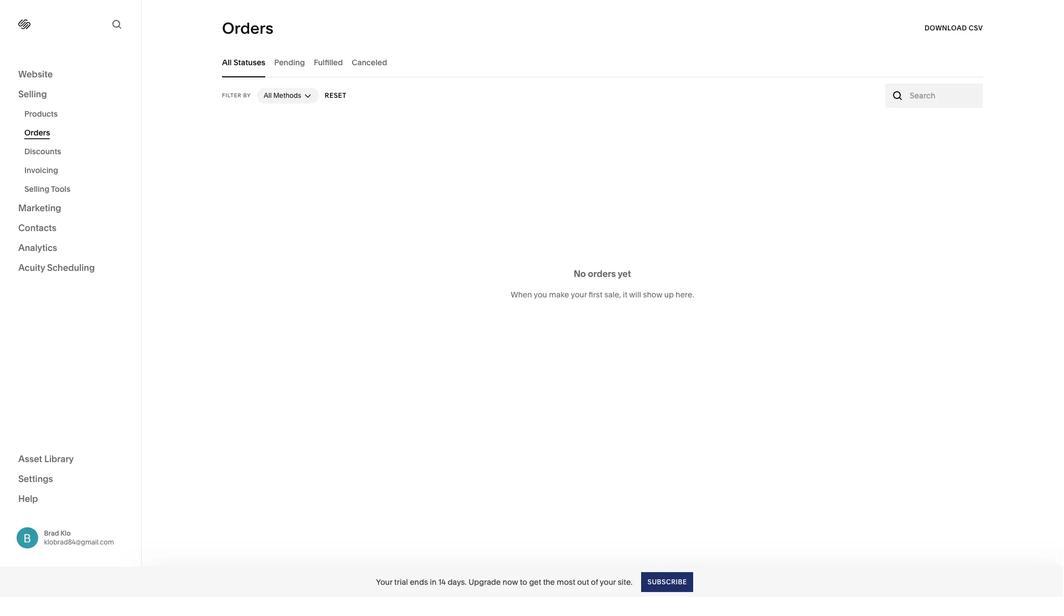 Task type: describe. For each thing, give the bounding box(es) containing it.
products
[[24, 109, 58, 119]]

settings
[[18, 474, 53, 485]]

will
[[629, 290, 641, 300]]

you
[[534, 290, 547, 300]]

selling tools
[[24, 184, 70, 194]]

out
[[577, 578, 589, 588]]

ends
[[410, 578, 428, 588]]

discounts
[[24, 147, 61, 157]]

1 vertical spatial orders
[[24, 128, 50, 138]]

settings link
[[18, 473, 123, 486]]

brad klo klobrad84@gmail.com
[[44, 530, 114, 547]]

marketing
[[18, 203, 61, 214]]

analytics link
[[18, 242, 123, 255]]

the
[[543, 578, 555, 588]]

days.
[[448, 578, 467, 588]]

most
[[557, 578, 575, 588]]

acuity scheduling link
[[18, 262, 123, 275]]

website link
[[18, 68, 123, 81]]

klo
[[60, 530, 71, 538]]

orders link
[[24, 123, 129, 142]]

asset
[[18, 454, 42, 465]]

pending
[[274, 57, 305, 67]]

fulfilled button
[[314, 47, 343, 78]]

to
[[520, 578, 527, 588]]

analytics
[[18, 243, 57, 254]]

show
[[643, 290, 662, 300]]

contacts
[[18, 223, 56, 234]]

site.
[[618, 578, 633, 588]]

filter
[[222, 92, 242, 99]]

tab list containing all statuses
[[222, 47, 983, 78]]

14
[[438, 578, 446, 588]]

0 vertical spatial your
[[571, 290, 587, 300]]

first
[[589, 290, 602, 300]]

asset library
[[18, 454, 74, 465]]

of
[[591, 578, 598, 588]]

contacts link
[[18, 222, 123, 235]]

now
[[503, 578, 518, 588]]

help
[[18, 494, 38, 505]]

orders
[[588, 268, 616, 279]]

trial
[[394, 578, 408, 588]]

selling for selling
[[18, 89, 47, 100]]

selling for selling tools
[[24, 184, 49, 194]]

1 horizontal spatial orders
[[222, 19, 273, 38]]

no
[[574, 268, 586, 279]]

website
[[18, 69, 53, 80]]

when
[[511, 290, 532, 300]]

reset button
[[325, 86, 347, 106]]

canceled
[[352, 57, 387, 67]]

up
[[664, 290, 674, 300]]

download csv
[[924, 24, 983, 32]]

here.
[[676, 290, 694, 300]]

fulfilled
[[314, 57, 343, 67]]

1 vertical spatial your
[[600, 578, 616, 588]]

csv
[[968, 24, 983, 32]]



Task type: vqa. For each thing, say whether or not it's contained in the screenshot.
the Canceled
yes



Task type: locate. For each thing, give the bounding box(es) containing it.
tools
[[51, 184, 70, 194]]

brad
[[44, 530, 59, 538]]

by
[[243, 92, 251, 99]]

canceled button
[[352, 47, 387, 78]]

selling inside selling link
[[18, 89, 47, 100]]

all inside tab list
[[222, 57, 232, 67]]

acuity scheduling
[[18, 262, 95, 274]]

in
[[430, 578, 436, 588]]

invoicing
[[24, 166, 58, 176]]

1 horizontal spatial your
[[600, 578, 616, 588]]

pending button
[[274, 47, 305, 78]]

statuses
[[233, 57, 265, 67]]

scheduling
[[47, 262, 95, 274]]

upgrade
[[468, 578, 501, 588]]

marketing link
[[18, 202, 123, 215]]

download csv button
[[924, 18, 983, 38]]

selling
[[18, 89, 47, 100], [24, 184, 49, 194]]

acuity
[[18, 262, 45, 274]]

1 horizontal spatial all
[[264, 91, 272, 100]]

all methods button
[[257, 88, 319, 104]]

your trial ends in 14 days. upgrade now to get the most out of your site.
[[376, 578, 633, 588]]

sale,
[[604, 290, 621, 300]]

reset
[[325, 91, 347, 100]]

library
[[44, 454, 74, 465]]

get
[[529, 578, 541, 588]]

products link
[[24, 105, 129, 123]]

selling link
[[18, 88, 123, 101]]

1 vertical spatial all
[[264, 91, 272, 100]]

0 vertical spatial all
[[222, 57, 232, 67]]

yet
[[618, 268, 631, 279]]

your
[[376, 578, 392, 588]]

no orders yet
[[574, 268, 631, 279]]

filter by
[[222, 92, 251, 99]]

asset library link
[[18, 453, 123, 466]]

all
[[222, 57, 232, 67], [264, 91, 272, 100]]

1 vertical spatial selling
[[24, 184, 49, 194]]

all left "methods"
[[264, 91, 272, 100]]

all left statuses
[[222, 57, 232, 67]]

Search field
[[910, 90, 977, 102]]

your
[[571, 290, 587, 300], [600, 578, 616, 588]]

discounts link
[[24, 142, 129, 161]]

your right the 'of'
[[600, 578, 616, 588]]

subscribe button
[[641, 573, 693, 593]]

klobrad84@gmail.com
[[44, 539, 114, 547]]

tab list
[[222, 47, 983, 78]]

selling up marketing
[[24, 184, 49, 194]]

selling inside selling tools link
[[24, 184, 49, 194]]

selling down the website
[[18, 89, 47, 100]]

0 horizontal spatial your
[[571, 290, 587, 300]]

invoicing link
[[24, 161, 129, 180]]

all for all statuses
[[222, 57, 232, 67]]

orders
[[222, 19, 273, 38], [24, 128, 50, 138]]

0 horizontal spatial orders
[[24, 128, 50, 138]]

make
[[549, 290, 569, 300]]

when you make your first sale, it will show up here.
[[511, 290, 694, 300]]

0 horizontal spatial all
[[222, 57, 232, 67]]

0 vertical spatial selling
[[18, 89, 47, 100]]

0 vertical spatial orders
[[222, 19, 273, 38]]

all statuses
[[222, 57, 265, 67]]

all methods
[[264, 91, 301, 100]]

your left first
[[571, 290, 587, 300]]

orders up statuses
[[222, 19, 273, 38]]

all for all methods
[[264, 91, 272, 100]]

all statuses button
[[222, 47, 265, 78]]

methods
[[273, 91, 301, 100]]

orders down products
[[24, 128, 50, 138]]

it
[[623, 290, 627, 300]]

download
[[924, 24, 967, 32]]

subscribe
[[648, 578, 687, 587]]

help link
[[18, 493, 38, 505]]

selling tools link
[[24, 180, 129, 199]]



